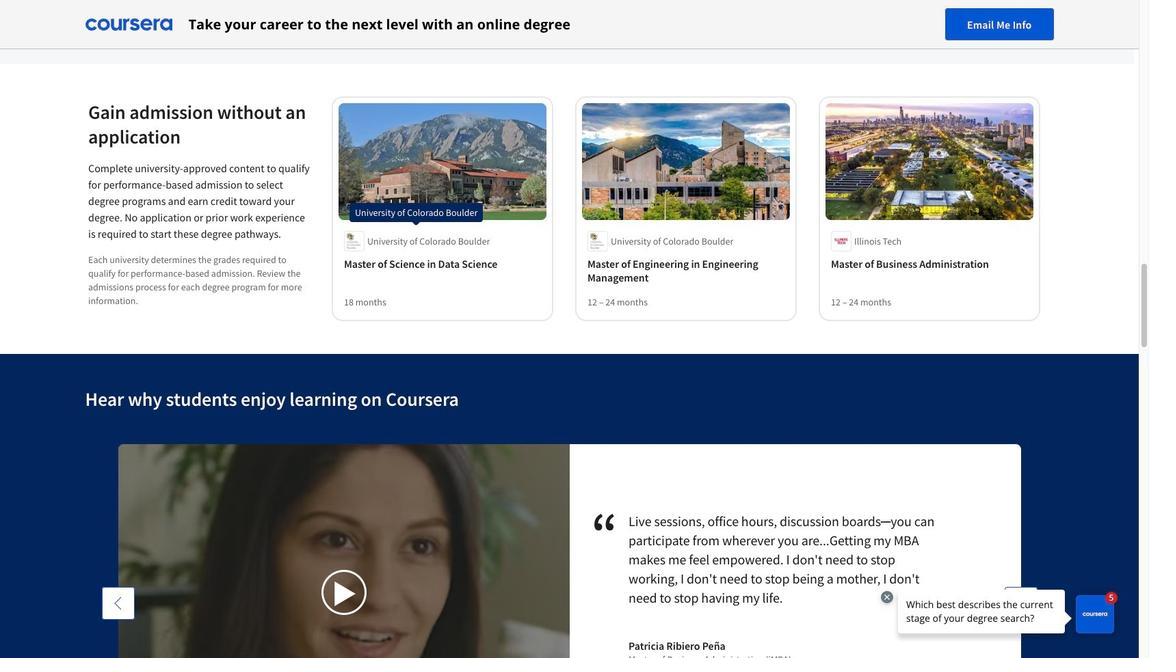 Task type: locate. For each thing, give the bounding box(es) containing it.
previous testimonial element
[[102, 587, 134, 659]]

coursera image
[[85, 13, 172, 35]]



Task type: describe. For each thing, give the bounding box(es) containing it.
next image
[[1014, 597, 1028, 611]]

next testimonial element
[[1004, 587, 1037, 659]]

previous image
[[111, 597, 125, 611]]



Task type: vqa. For each thing, say whether or not it's contained in the screenshot.
Coursera image
yes



